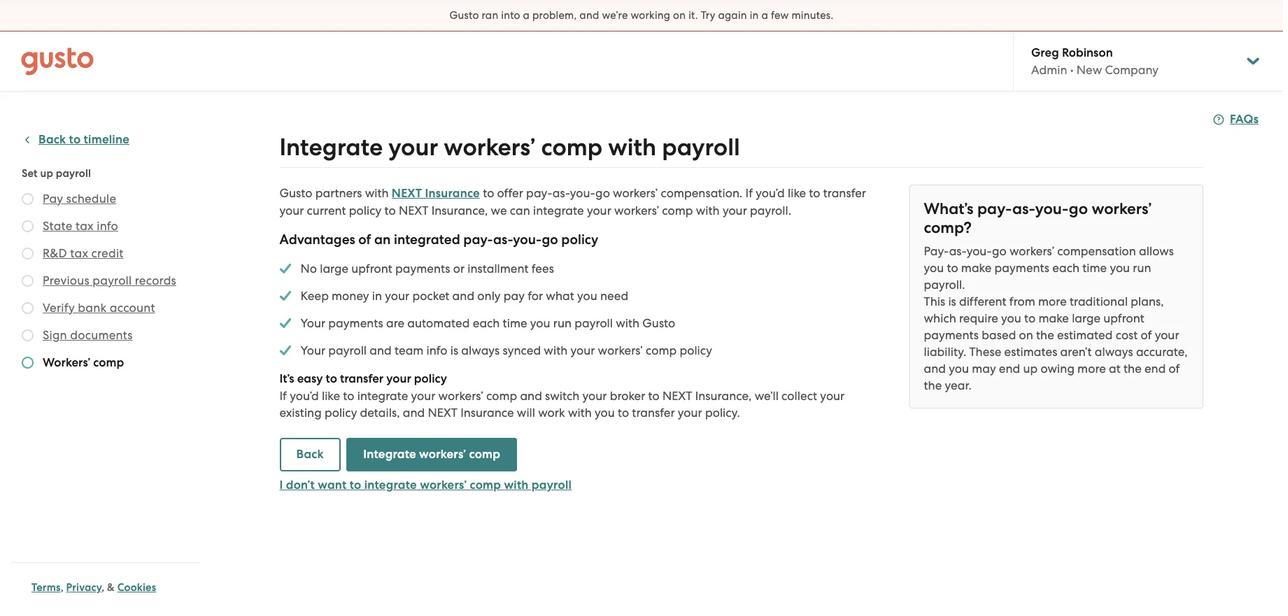 Task type: describe. For each thing, give the bounding box(es) containing it.
comp inside the to offer pay-as-you-go workers' compensation. if you'd like to transfer your current policy to next insurance, we can integrate your workers' comp with your payroll.
[[662, 204, 693, 218]]

i don't want to integrate workers' comp with payroll button
[[280, 472, 572, 494]]

check image for state tax info
[[22, 221, 34, 232]]

check image left workers'
[[22, 357, 34, 369]]

0 horizontal spatial large
[[320, 262, 349, 276]]

next inside the to offer pay-as-you-go workers' compensation. if you'd like to transfer your current policy to next insurance, we can integrate your workers' comp with your payroll.
[[399, 204, 429, 218]]

easy
[[297, 372, 323, 386]]

you down from
[[1002, 312, 1022, 326]]

r&d tax credit button
[[43, 245, 124, 262]]

faqs button
[[1214, 111, 1260, 128]]

sign
[[43, 328, 67, 342]]

next up the integrate workers' comp
[[428, 406, 458, 420]]

don't
[[286, 478, 315, 493]]

check image for pay schedule
[[22, 193, 34, 205]]

pay
[[43, 192, 63, 206]]

as- inside the to offer pay-as-you-go workers' compensation. if you'd like to transfer your current policy to next insurance, we can integrate your workers' comp with your payroll.
[[553, 186, 570, 200]]

back to timeline button
[[22, 132, 130, 148]]

payments up liability. at right bottom
[[924, 328, 979, 342]]

comp inside button
[[469, 447, 501, 462]]

payroll. inside what's pay-as-you-go workers' comp? pay-as-you-go workers' compensation allows you to make payments each time you run payroll. this is different from more traditional plans, which require you to make large upfront payments based on the estimated cost of your liability. these estimates aren't always accurate, and you may end up owing more at the end of the year.
[[924, 278, 966, 292]]

liability.
[[924, 345, 967, 359]]

privacy link
[[66, 582, 102, 594]]

0 horizontal spatial run
[[554, 316, 572, 330]]

you'd inside it's easy to transfer your policy if you'd like to integrate your workers' comp and switch your broker to next insurance, we'll collect your existing policy details, and next insurance will work with you to transfer your policy.
[[290, 389, 319, 403]]

sign documents button
[[43, 327, 133, 344]]

always inside what's pay-as-you-go workers' comp? pay-as-you-go workers' compensation allows you to make payments each time you run payroll. this is different from more traditional plans, which require you to make large upfront payments based on the estimated cost of your liability. these estimates aren't always accurate, and you may end up owing more at the end of the year.
[[1095, 345, 1134, 359]]

cookies button
[[117, 580, 156, 596]]

documents
[[70, 328, 133, 342]]

which
[[924, 312, 957, 326]]

terms link
[[32, 582, 61, 594]]

and inside what's pay-as-you-go workers' comp? pay-as-you-go workers' compensation allows you to make payments each time you run payroll. this is different from more traditional plans, which require you to make large upfront payments based on the estimated cost of your liability. these estimates aren't always accurate, and you may end up owing more at the end of the year.
[[924, 362, 946, 376]]

installment
[[468, 262, 529, 276]]

and left 'we're'
[[580, 9, 600, 22]]

each inside what's pay-as-you-go workers' comp? pay-as-you-go workers' compensation allows you to make payments each time you run payroll. this is different from more traditional plans, which require you to make large upfront payments based on the estimated cost of your liability. these estimates aren't always accurate, and you may end up owing more at the end of the year.
[[1053, 261, 1080, 275]]

to inside "button"
[[350, 478, 362, 493]]

pocket
[[413, 289, 450, 303]]

always inside "list"
[[462, 344, 500, 358]]

previous payroll records
[[43, 274, 176, 288]]

bank
[[78, 301, 107, 315]]

we're
[[602, 9, 628, 22]]

and left only
[[453, 289, 475, 303]]

state tax info button
[[43, 218, 118, 235]]

integrate for integrate workers' comp
[[363, 447, 416, 462]]

different
[[960, 295, 1007, 309]]

next up 'integrated'
[[392, 186, 422, 201]]

gusto partners with next insurance
[[280, 186, 480, 201]]

plans,
[[1131, 295, 1165, 309]]

2 vertical spatial transfer
[[632, 406, 675, 420]]

is inside what's pay-as-you-go workers' comp? pay-as-you-go workers' compensation allows you to make payments each time you run payroll. this is different from more traditional plans, which require you to make large upfront payments based on the estimated cost of your liability. these estimates aren't always accurate, and you may end up owing more at the end of the year.
[[949, 295, 957, 309]]

previous
[[43, 274, 90, 288]]

new
[[1077, 63, 1103, 77]]

you- inside the to offer pay-as-you-go workers' compensation. if you'd like to transfer your current policy to next insurance, we can integrate your workers' comp with your payroll.
[[570, 186, 596, 200]]

tax for info
[[76, 219, 94, 233]]

into
[[501, 9, 521, 22]]

need
[[601, 289, 629, 303]]

back for back
[[296, 447, 324, 462]]

and left team
[[370, 344, 392, 358]]

it's
[[280, 372, 294, 386]]

check image for your payroll and team info is always synced with your workers' comp policy
[[280, 342, 292, 359]]

with inside "button"
[[504, 478, 529, 493]]

pay schedule
[[43, 192, 116, 206]]

advantages of an integrated pay-as-you-go policy
[[280, 232, 599, 248]]

this
[[924, 295, 946, 309]]

check image up it's in the bottom of the page
[[280, 315, 292, 332]]

what's
[[924, 200, 974, 218]]

workers' inside it's easy to transfer your policy if you'd like to integrate your workers' comp and switch your broker to next insurance, we'll collect your existing policy details, and next insurance will work with you to transfer your policy.
[[439, 389, 484, 403]]

check image for sign documents
[[22, 330, 34, 342]]

current
[[307, 204, 346, 218]]

back for back to timeline
[[39, 132, 66, 147]]

payments up pocket
[[396, 262, 450, 276]]

working
[[631, 9, 671, 22]]

2 horizontal spatial of
[[1170, 362, 1181, 376]]

if inside it's easy to transfer your policy if you'd like to integrate your workers' comp and switch your broker to next insurance, we'll collect your existing policy details, and next insurance will work with you to transfer your policy.
[[280, 389, 287, 403]]

like inside it's easy to transfer your policy if you'd like to integrate your workers' comp and switch your broker to next insurance, we'll collect your existing policy details, and next insurance will work with you to transfer your policy.
[[322, 389, 340, 403]]

2 , from the left
[[102, 582, 105, 594]]

go inside the to offer pay-as-you-go workers' compensation. if you'd like to transfer your current policy to next insurance, we can integrate your workers' comp with your payroll.
[[596, 186, 610, 200]]

policy.
[[706, 406, 740, 420]]

i don't want to integrate workers' comp with payroll
[[280, 478, 572, 493]]

will
[[517, 406, 536, 420]]

estimated
[[1058, 328, 1113, 342]]

problem,
[[533, 9, 577, 22]]

an
[[375, 232, 391, 248]]

switch
[[545, 389, 580, 403]]

it.
[[689, 9, 698, 22]]

0 horizontal spatial pay-
[[464, 232, 494, 248]]

pay- inside the to offer pay-as-you-go workers' compensation. if you'd like to transfer your current policy to next insurance, we can integrate your workers' comp with your payroll.
[[527, 186, 553, 200]]

faqs
[[1231, 112, 1260, 127]]

we'll
[[755, 389, 779, 403]]

comp?
[[924, 218, 972, 237]]

keep
[[301, 289, 329, 303]]

schedule
[[66, 192, 116, 206]]

to inside button
[[69, 132, 81, 147]]

workers'
[[43, 356, 90, 370]]

you down compensation
[[1111, 261, 1131, 275]]

allows
[[1140, 244, 1175, 258]]

1 end from the left
[[1000, 362, 1021, 376]]

large inside what's pay-as-you-go workers' comp? pay-as-you-go workers' compensation allows you to make payments each time you run payroll. this is different from more traditional plans, which require you to make large upfront payments based on the estimated cost of your liability. these estimates aren't always accurate, and you may end up owing more at the end of the year.
[[1073, 312, 1101, 326]]

advantages
[[280, 232, 355, 248]]

verify
[[43, 301, 75, 315]]

for
[[528, 289, 543, 303]]

check image left verify
[[22, 302, 34, 314]]

credit
[[91, 246, 124, 260]]

back button
[[280, 438, 341, 472]]

if inside the to offer pay-as-you-go workers' compensation. if you'd like to transfer your current policy to next insurance, we can integrate your workers' comp with your payroll.
[[746, 186, 753, 200]]

your inside what's pay-as-you-go workers' comp? pay-as-you-go workers' compensation allows you to make payments each time you run payroll. this is different from more traditional plans, which require you to make large upfront payments based on the estimated cost of your liability. these estimates aren't always accurate, and you may end up owing more at the end of the year.
[[1156, 328, 1180, 342]]

0 horizontal spatial transfer
[[340, 372, 384, 386]]

again
[[719, 9, 748, 22]]

policy inside the to offer pay-as-you-go workers' compensation. if you'd like to transfer your current policy to next insurance, we can integrate your workers' comp with your payroll.
[[349, 204, 382, 218]]

compensation.
[[661, 186, 743, 200]]

existing
[[280, 406, 322, 420]]

workers' comp list
[[22, 190, 194, 375]]

sign documents
[[43, 328, 133, 342]]

traditional
[[1070, 295, 1129, 309]]

1 vertical spatial each
[[473, 316, 500, 330]]

work
[[538, 406, 565, 420]]

1 horizontal spatial the
[[1037, 328, 1055, 342]]

no
[[301, 262, 317, 276]]

gusto for next
[[280, 186, 313, 200]]

info inside button
[[97, 219, 118, 233]]

0 vertical spatial more
[[1039, 295, 1067, 309]]

fees
[[532, 262, 554, 276]]

what
[[546, 289, 575, 303]]

records
[[135, 274, 176, 288]]

next insurance button
[[392, 186, 480, 202]]

you left need
[[578, 289, 598, 303]]

robinson
[[1063, 46, 1114, 60]]

set up payroll
[[22, 167, 91, 180]]

policy down team
[[414, 372, 447, 386]]

comp inside list
[[93, 356, 124, 370]]

these
[[970, 345, 1002, 359]]

check image left previous
[[22, 275, 34, 287]]

your for your payments are automated each time you run payroll with gusto
[[301, 316, 326, 330]]

0 vertical spatial on
[[674, 9, 686, 22]]

pay schedule button
[[43, 190, 116, 207]]

you down "pay-"
[[924, 261, 945, 275]]

workers' inside "button"
[[420, 478, 467, 493]]

based
[[982, 328, 1017, 342]]

0 vertical spatial make
[[962, 261, 992, 275]]

accurate,
[[1137, 345, 1188, 359]]

only
[[478, 289, 501, 303]]

state tax info
[[43, 219, 118, 233]]

integrate your workers' comp with payroll
[[280, 133, 741, 162]]

payroll. inside the to offer pay-as-you-go workers' compensation. if you'd like to transfer your current policy to next insurance, we can integrate your workers' comp with your payroll.
[[750, 204, 792, 218]]

verify bank account
[[43, 301, 155, 315]]

time inside what's pay-as-you-go workers' comp? pay-as-you-go workers' compensation allows you to make payments each time you run payroll. this is different from more traditional plans, which require you to make large upfront payments based on the estimated cost of your liability. these estimates aren't always accurate, and you may end up owing more at the end of the year.
[[1083, 261, 1108, 275]]

policy left details,
[[325, 406, 357, 420]]

your payroll and team info is always synced with your workers' comp policy
[[301, 344, 713, 358]]

your for your payroll and team info is always synced with your workers' comp policy
[[301, 344, 326, 358]]

terms , privacy , & cookies
[[32, 582, 156, 594]]

from
[[1010, 295, 1036, 309]]



Task type: vqa. For each thing, say whether or not it's contained in the screenshot.
the rightmost Opens in a new tab icon
no



Task type: locate. For each thing, give the bounding box(es) containing it.
0 vertical spatial you'd
[[756, 186, 785, 200]]

set
[[22, 167, 38, 180]]

try
[[701, 9, 716, 22]]

more right from
[[1039, 295, 1067, 309]]

tax for credit
[[70, 246, 88, 260]]

back up set up payroll
[[39, 132, 66, 147]]

0 horizontal spatial the
[[924, 379, 942, 393]]

0 vertical spatial tax
[[76, 219, 94, 233]]

back to timeline
[[39, 132, 130, 147]]

1 vertical spatial if
[[280, 389, 287, 403]]

info down automated
[[427, 344, 448, 358]]

each down compensation
[[1053, 261, 1080, 275]]

run
[[1134, 261, 1152, 275], [554, 316, 572, 330]]

next right broker
[[663, 389, 693, 403]]

1 horizontal spatial like
[[788, 186, 807, 200]]

pay- up can
[[527, 186, 553, 200]]

greg
[[1032, 46, 1060, 60]]

0 vertical spatial insurance,
[[432, 204, 488, 218]]

0 vertical spatial info
[[97, 219, 118, 233]]

0 vertical spatial the
[[1037, 328, 1055, 342]]

0 vertical spatial time
[[1083, 261, 1108, 275]]

estimates
[[1005, 345, 1058, 359]]

offer
[[497, 186, 524, 200]]

0 vertical spatial insurance
[[425, 186, 480, 201]]

or
[[453, 262, 465, 276]]

1 horizontal spatial large
[[1073, 312, 1101, 326]]

integrate up partners
[[280, 133, 383, 162]]

1 vertical spatial insurance,
[[696, 389, 752, 403]]

a
[[523, 9, 530, 22], [762, 9, 769, 22]]

your payments are automated each time you run payroll with gusto
[[301, 316, 676, 330]]

insurance, up policy.
[[696, 389, 752, 403]]

on
[[674, 9, 686, 22], [1020, 328, 1034, 342]]

policy down gusto partners with next insurance
[[349, 204, 382, 218]]

upfront down an
[[352, 262, 393, 276]]

gusto inside gusto partners with next insurance
[[280, 186, 313, 200]]

minutes.
[[792, 9, 834, 22]]

1 horizontal spatial more
[[1078, 362, 1107, 376]]

back inside button
[[39, 132, 66, 147]]

0 vertical spatial payroll.
[[750, 204, 792, 218]]

up down estimates
[[1024, 362, 1038, 376]]

1 vertical spatial make
[[1039, 312, 1070, 326]]

0 horizontal spatial end
[[1000, 362, 1021, 376]]

more down aren't
[[1078, 362, 1107, 376]]

end right "may"
[[1000, 362, 1021, 376]]

in inside "list"
[[372, 289, 382, 303]]

1 vertical spatial info
[[427, 344, 448, 358]]

1 vertical spatial up
[[1024, 362, 1038, 376]]

is down automated
[[451, 344, 459, 358]]

0 vertical spatial if
[[746, 186, 753, 200]]

up inside what's pay-as-you-go workers' comp? pay-as-you-go workers' compensation allows you to make payments each time you run payroll. this is different from more traditional plans, which require you to make large upfront payments based on the estimated cost of your liability. these estimates aren't always accurate, and you may end up owing more at the end of the year.
[[1024, 362, 1038, 376]]

in right again
[[750, 9, 759, 22]]

1 horizontal spatial transfer
[[632, 406, 675, 420]]

1 horizontal spatial make
[[1039, 312, 1070, 326]]

1 vertical spatial your
[[301, 344, 326, 358]]

want
[[318, 478, 347, 493]]

check image for r&d tax credit
[[22, 248, 34, 260]]

1 vertical spatial integrate
[[363, 447, 416, 462]]

home image
[[21, 47, 94, 75]]

1 horizontal spatial each
[[1053, 261, 1080, 275]]

1 horizontal spatial a
[[762, 9, 769, 22]]

always down your payments are automated each time you run payroll with gusto
[[462, 344, 500, 358]]

•
[[1071, 63, 1074, 77]]

with inside the to offer pay-as-you-go workers' compensation. if you'd like to transfer your current policy to next insurance, we can integrate your workers' comp with your payroll.
[[696, 204, 720, 218]]

check image left r&d
[[22, 248, 34, 260]]

1 horizontal spatial payroll.
[[924, 278, 966, 292]]

a right into
[[523, 9, 530, 22]]

with inside gusto partners with next insurance
[[365, 186, 389, 200]]

integrate inside integrate workers' comp button
[[363, 447, 416, 462]]

large
[[320, 262, 349, 276], [1073, 312, 1101, 326]]

you'd up existing
[[290, 389, 319, 403]]

on left "it."
[[674, 9, 686, 22]]

team
[[395, 344, 424, 358]]

timeline
[[84, 132, 130, 147]]

of right cost
[[1141, 328, 1153, 342]]

0 vertical spatial up
[[40, 167, 53, 180]]

end
[[1000, 362, 1021, 376], [1145, 362, 1167, 376]]

tax
[[76, 219, 94, 233], [70, 246, 88, 260]]

0 horizontal spatial payroll.
[[750, 204, 792, 218]]

0 horizontal spatial if
[[280, 389, 287, 403]]

check image up it's in the bottom of the page
[[280, 342, 292, 359]]

you up year.
[[949, 362, 970, 376]]

end down accurate,
[[1145, 362, 1167, 376]]

1 horizontal spatial time
[[1083, 261, 1108, 275]]

integrate inside it's easy to transfer your policy if you'd like to integrate your workers' comp and switch your broker to next insurance, we'll collect your existing policy details, and next insurance will work with you to transfer your policy.
[[358, 389, 408, 403]]

check image for keep money in your pocket and only pay for what you need
[[280, 288, 292, 305]]

integrate down integrate workers' comp button at the bottom left of page
[[364, 478, 417, 493]]

1 horizontal spatial up
[[1024, 362, 1038, 376]]

upfront inside "list"
[[352, 262, 393, 276]]

0 horizontal spatial info
[[97, 219, 118, 233]]

can
[[510, 204, 531, 218]]

insurance up advantages of an integrated pay-as-you-go policy
[[425, 186, 480, 201]]

insurance, inside it's easy to transfer your policy if you'd like to integrate your workers' comp and switch your broker to next insurance, we'll collect your existing policy details, and next insurance will work with you to transfer your policy.
[[696, 389, 752, 403]]

company
[[1106, 63, 1159, 77]]

with inside it's easy to transfer your policy if you'd like to integrate your workers' comp and switch your broker to next insurance, we'll collect your existing policy details, and next insurance will work with you to transfer your policy.
[[568, 406, 592, 420]]

integrate right can
[[533, 204, 584, 218]]

we
[[491, 204, 507, 218]]

run down what
[[554, 316, 572, 330]]

check image for no large upfront payments or installment fees
[[280, 260, 292, 277]]

0 horizontal spatial more
[[1039, 295, 1067, 309]]

in
[[750, 9, 759, 22], [372, 289, 382, 303]]

1 , from the left
[[61, 582, 64, 594]]

list
[[280, 260, 889, 359]]

collect
[[782, 389, 818, 403]]

0 horizontal spatial in
[[372, 289, 382, 303]]

insurance,
[[432, 204, 488, 218], [696, 389, 752, 403]]

1 horizontal spatial in
[[750, 9, 759, 22]]

0 vertical spatial gusto
[[450, 9, 479, 22]]

check image left the keep
[[280, 288, 292, 305]]

on inside what's pay-as-you-go workers' comp? pay-as-you-go workers' compensation allows you to make payments each time you run payroll. this is different from more traditional plans, which require you to make large upfront payments based on the estimated cost of your liability. these estimates aren't always accurate, and you may end up owing more at the end of the year.
[[1020, 328, 1034, 342]]

1 vertical spatial more
[[1078, 362, 1107, 376]]

0 vertical spatial like
[[788, 186, 807, 200]]

1 horizontal spatial upfront
[[1104, 312, 1145, 326]]

integrate inside the to offer pay-as-you-go workers' compensation. if you'd like to transfer your current policy to next insurance, we can integrate your workers' comp with your payroll.
[[533, 204, 584, 218]]

integrate inside i don't want to integrate workers' comp with payroll "button"
[[364, 478, 417, 493]]

insurance left will
[[461, 406, 514, 420]]

1 horizontal spatial ,
[[102, 582, 105, 594]]

0 horizontal spatial each
[[473, 316, 500, 330]]

0 horizontal spatial always
[[462, 344, 500, 358]]

large right no
[[320, 262, 349, 276]]

0 horizontal spatial gusto
[[280, 186, 313, 200]]

your down the keep
[[301, 316, 326, 330]]

0 vertical spatial transfer
[[824, 186, 867, 200]]

the left year.
[[924, 379, 942, 393]]

0 vertical spatial upfront
[[352, 262, 393, 276]]

check image
[[22, 193, 34, 205], [22, 221, 34, 232], [22, 248, 34, 260], [280, 315, 292, 332], [22, 330, 34, 342], [22, 357, 34, 369]]

0 vertical spatial in
[[750, 9, 759, 22]]

2 end from the left
[[1145, 362, 1167, 376]]

your
[[389, 133, 438, 162], [280, 204, 304, 218], [587, 204, 612, 218], [723, 204, 748, 218], [385, 289, 410, 303], [1156, 328, 1180, 342], [571, 344, 595, 358], [387, 372, 411, 386], [411, 389, 436, 403], [583, 389, 607, 403], [821, 389, 845, 403], [678, 406, 703, 420]]

integrate for integrate your workers' comp with payroll
[[280, 133, 383, 162]]

comp inside "button"
[[470, 478, 501, 493]]

0 horizontal spatial back
[[39, 132, 66, 147]]

and up will
[[520, 389, 542, 403]]

1 vertical spatial the
[[1124, 362, 1142, 376]]

0 horizontal spatial time
[[503, 316, 528, 330]]

0 horizontal spatial you'd
[[290, 389, 319, 403]]

is right this
[[949, 295, 957, 309]]

you-
[[570, 186, 596, 200], [1036, 200, 1070, 218], [513, 232, 542, 248], [967, 244, 993, 258]]

up right set
[[40, 167, 53, 180]]

privacy
[[66, 582, 102, 594]]

at
[[1110, 362, 1121, 376]]

integrate up details,
[[358, 389, 408, 403]]

of left an
[[359, 232, 371, 248]]

you'd inside the to offer pay-as-you-go workers' compensation. if you'd like to transfer your current policy to next insurance, we can integrate your workers' comp with your payroll.
[[756, 186, 785, 200]]

workers'
[[444, 133, 536, 162], [613, 186, 658, 200], [1092, 200, 1153, 218], [615, 204, 660, 218], [1010, 244, 1055, 258], [598, 344, 643, 358], [439, 389, 484, 403], [419, 447, 466, 462], [420, 478, 467, 493]]

payments up from
[[995, 261, 1050, 275]]

1 vertical spatial you'd
[[290, 389, 319, 403]]

pay- inside what's pay-as-you-go workers' comp? pay-as-you-go workers' compensation allows you to make payments each time you run payroll. this is different from more traditional plans, which require you to make large upfront payments based on the estimated cost of your liability. these estimates aren't always accurate, and you may end up owing more at the end of the year.
[[978, 200, 1013, 218]]

you'd
[[756, 186, 785, 200], [290, 389, 319, 403]]

cookies
[[117, 582, 156, 594]]

are
[[386, 316, 405, 330]]

on up estimates
[[1020, 328, 1034, 342]]

0 horizontal spatial of
[[359, 232, 371, 248]]

check image left pay
[[22, 193, 34, 205]]

like inside the to offer pay-as-you-go workers' compensation. if you'd like to transfer your current policy to next insurance, we can integrate your workers' comp with your payroll.
[[788, 186, 807, 200]]

you down broker
[[595, 406, 615, 420]]

run inside what's pay-as-you-go workers' comp? pay-as-you-go workers' compensation allows you to make payments each time you run payroll. this is different from more traditional plans, which require you to make large upfront payments based on the estimated cost of your liability. these estimates aren't always accurate, and you may end up owing more at the end of the year.
[[1134, 261, 1152, 275]]

2 vertical spatial of
[[1170, 362, 1181, 376]]

if down it's in the bottom of the page
[[280, 389, 287, 403]]

transfer inside the to offer pay-as-you-go workers' compensation. if you'd like to transfer your current policy to next insurance, we can integrate your workers' comp with your payroll.
[[824, 186, 867, 200]]

may
[[972, 362, 997, 376]]

back inside 'button'
[[296, 447, 324, 462]]

integrate
[[533, 204, 584, 218], [358, 389, 408, 403], [364, 478, 417, 493]]

2 a from the left
[[762, 9, 769, 22]]

as-
[[553, 186, 570, 200], [1013, 200, 1036, 218], [494, 232, 513, 248], [950, 244, 967, 258]]

1 horizontal spatial of
[[1141, 328, 1153, 342]]

check image
[[280, 260, 292, 277], [22, 275, 34, 287], [280, 288, 292, 305], [22, 302, 34, 314], [280, 342, 292, 359]]

1 vertical spatial is
[[451, 344, 459, 358]]

insurance inside it's easy to transfer your policy if you'd like to integrate your workers' comp and switch your broker to next insurance, we'll collect your existing policy details, and next insurance will work with you to transfer your policy.
[[461, 406, 514, 420]]

1 horizontal spatial run
[[1134, 261, 1152, 275]]

1 vertical spatial upfront
[[1104, 312, 1145, 326]]

large up estimated
[[1073, 312, 1101, 326]]

keep money in your pocket and only pay for what you need
[[301, 289, 629, 303]]

time down compensation
[[1083, 261, 1108, 275]]

0 vertical spatial each
[[1053, 261, 1080, 275]]

workers' inside button
[[419, 447, 466, 462]]

your
[[301, 316, 326, 330], [301, 344, 326, 358]]

like
[[788, 186, 807, 200], [322, 389, 340, 403]]

to offer pay-as-you-go workers' compensation. if you'd like to transfer your current policy to next insurance, we can integrate your workers' comp with your payroll.
[[280, 186, 867, 218]]

make up estimated
[[1039, 312, 1070, 326]]

payroll
[[662, 133, 741, 162], [56, 167, 91, 180], [93, 274, 132, 288], [575, 316, 613, 330], [329, 344, 367, 358], [532, 478, 572, 493]]

0 horizontal spatial insurance,
[[432, 204, 488, 218]]

if
[[746, 186, 753, 200], [280, 389, 287, 403]]

0 vertical spatial your
[[301, 316, 326, 330]]

pay- up or
[[464, 232, 494, 248]]

policy down the to offer pay-as-you-go workers' compensation. if you'd like to transfer your current policy to next insurance, we can integrate your workers' comp with your payroll.
[[562, 232, 599, 248]]

1 horizontal spatial pay-
[[527, 186, 553, 200]]

the
[[1037, 328, 1055, 342], [1124, 362, 1142, 376], [924, 379, 942, 393]]

1 horizontal spatial on
[[1020, 328, 1034, 342]]

time down pay at the left of the page
[[503, 316, 528, 330]]

the right the at
[[1124, 362, 1142, 376]]

1 vertical spatial gusto
[[280, 186, 313, 200]]

of down accurate,
[[1170, 362, 1181, 376]]

0 vertical spatial integrate
[[280, 133, 383, 162]]

1 horizontal spatial you'd
[[756, 186, 785, 200]]

payroll inside "button"
[[532, 478, 572, 493]]

account
[[110, 301, 155, 315]]

r&d
[[43, 246, 67, 260]]

upfront inside what's pay-as-you-go workers' comp? pay-as-you-go workers' compensation allows you to make payments each time you run payroll. this is different from more traditional plans, which require you to make large upfront payments based on the estimated cost of your liability. these estimates aren't always accurate, and you may end up owing more at the end of the year.
[[1104, 312, 1145, 326]]

to
[[69, 132, 81, 147], [483, 186, 494, 200], [809, 186, 821, 200], [385, 204, 396, 218], [947, 261, 959, 275], [1025, 312, 1036, 326], [326, 372, 337, 386], [343, 389, 355, 403], [649, 389, 660, 403], [618, 406, 629, 420], [350, 478, 362, 493]]

1 vertical spatial of
[[1141, 328, 1153, 342]]

2 horizontal spatial transfer
[[824, 186, 867, 200]]

tax right r&d
[[70, 246, 88, 260]]

insurance, down next insurance popup button
[[432, 204, 488, 218]]

1 vertical spatial large
[[1073, 312, 1101, 326]]

list containing no large upfront payments or installment fees
[[280, 260, 889, 359]]

1 your from the top
[[301, 316, 326, 330]]

1 vertical spatial back
[[296, 447, 324, 462]]

0 vertical spatial run
[[1134, 261, 1152, 275]]

upfront up cost
[[1104, 312, 1145, 326]]

2 horizontal spatial pay-
[[978, 200, 1013, 218]]

1 horizontal spatial end
[[1145, 362, 1167, 376]]

1 vertical spatial like
[[322, 389, 340, 403]]

require
[[960, 312, 999, 326]]

more
[[1039, 295, 1067, 309], [1078, 362, 1107, 376]]

2 your from the top
[[301, 344, 326, 358]]

always up the at
[[1095, 345, 1134, 359]]

2 horizontal spatial the
[[1124, 362, 1142, 376]]

in right the money
[[372, 289, 382, 303]]

it's easy to transfer your policy if you'd like to integrate your workers' comp and switch your broker to next insurance, we'll collect your existing policy details, and next insurance will work with you to transfer your policy.
[[280, 372, 845, 420]]

the up estimates
[[1037, 328, 1055, 342]]

policy up policy.
[[680, 344, 713, 358]]

gusto
[[450, 9, 479, 22], [280, 186, 313, 200], [643, 316, 676, 330]]

you inside it's easy to transfer your policy if you'd like to integrate your workers' comp and switch your broker to next insurance, we'll collect your existing policy details, and next insurance will work with you to transfer your policy.
[[595, 406, 615, 420]]

your up easy
[[301, 344, 326, 358]]

terms
[[32, 582, 61, 594]]

1 horizontal spatial insurance,
[[696, 389, 752, 403]]

go
[[596, 186, 610, 200], [1070, 200, 1089, 218], [542, 232, 558, 248], [993, 244, 1007, 258]]

what's pay-as-you-go workers' comp? pay-as-you-go workers' compensation allows you to make payments each time you run payroll. this is different from more traditional plans, which require you to make large upfront payments based on the estimated cost of your liability. these estimates aren't always accurate, and you may end up owing more at the end of the year.
[[924, 200, 1188, 393]]

next down next insurance popup button
[[399, 204, 429, 218]]

and
[[580, 9, 600, 22], [453, 289, 475, 303], [370, 344, 392, 358], [924, 362, 946, 376], [520, 389, 542, 403], [403, 406, 425, 420]]

1 horizontal spatial always
[[1095, 345, 1134, 359]]

integrate down details,
[[363, 447, 416, 462]]

2 vertical spatial the
[[924, 379, 942, 393]]

you'd right compensation.
[[756, 186, 785, 200]]

2 vertical spatial gusto
[[643, 316, 676, 330]]

up
[[40, 167, 53, 180], [1024, 362, 1038, 376]]

integrated
[[394, 232, 460, 248]]

pay-
[[527, 186, 553, 200], [978, 200, 1013, 218], [464, 232, 494, 248]]

pay- right what's
[[978, 200, 1013, 218]]

back up don't in the bottom of the page
[[296, 447, 324, 462]]

0 horizontal spatial a
[[523, 9, 530, 22]]

2 horizontal spatial gusto
[[643, 316, 676, 330]]

1 horizontal spatial back
[[296, 447, 324, 462]]

&
[[107, 582, 115, 594]]

broker
[[610, 389, 646, 403]]

1 horizontal spatial gusto
[[450, 9, 479, 22]]

0 horizontal spatial on
[[674, 9, 686, 22]]

0 horizontal spatial up
[[40, 167, 53, 180]]

1 vertical spatial time
[[503, 316, 528, 330]]

1 vertical spatial tax
[[70, 246, 88, 260]]

if right compensation.
[[746, 186, 753, 200]]

each down only
[[473, 316, 500, 330]]

1 vertical spatial integrate
[[358, 389, 408, 403]]

0 horizontal spatial like
[[322, 389, 340, 403]]

gusto for a
[[450, 9, 479, 22]]

, left &
[[102, 582, 105, 594]]

run down allows
[[1134, 261, 1152, 275]]

tax right state on the left top of page
[[76, 219, 94, 233]]

, left the privacy link
[[61, 582, 64, 594]]

check image left sign
[[22, 330, 34, 342]]

info up credit at the top of page
[[97, 219, 118, 233]]

2 vertical spatial integrate
[[364, 478, 417, 493]]

1 a from the left
[[523, 9, 530, 22]]

admin
[[1032, 63, 1068, 77]]

a left few
[[762, 9, 769, 22]]

make
[[962, 261, 992, 275], [1039, 312, 1070, 326]]

gusto inside "list"
[[643, 316, 676, 330]]

payroll inside button
[[93, 274, 132, 288]]

0 vertical spatial back
[[39, 132, 66, 147]]

cost
[[1116, 328, 1139, 342]]

pay
[[504, 289, 525, 303]]

ran
[[482, 9, 499, 22]]

check image left no
[[280, 260, 292, 277]]

and right details,
[[403, 406, 425, 420]]

make up 'different'
[[962, 261, 992, 275]]

check image left state on the left top of page
[[22, 221, 34, 232]]

partners
[[315, 186, 362, 200]]

0 horizontal spatial is
[[451, 344, 459, 358]]

next
[[392, 186, 422, 201], [399, 204, 429, 218], [663, 389, 693, 403], [428, 406, 458, 420]]

r&d tax credit
[[43, 246, 124, 260]]

0 vertical spatial is
[[949, 295, 957, 309]]

payments down the money
[[329, 316, 383, 330]]

,
[[61, 582, 64, 594], [102, 582, 105, 594]]

insurance, inside the to offer pay-as-you-go workers' compensation. if you'd like to transfer your current policy to next insurance, we can integrate your workers' comp with your payroll.
[[432, 204, 488, 218]]

0 vertical spatial of
[[359, 232, 371, 248]]

you down for
[[531, 316, 551, 330]]

always
[[462, 344, 500, 358], [1095, 345, 1134, 359]]

greg robinson admin • new company
[[1032, 46, 1159, 77]]

comp inside it's easy to transfer your policy if you'd like to integrate your workers' comp and switch your broker to next insurance, we'll collect your existing policy details, and next insurance will work with you to transfer your policy.
[[487, 389, 517, 403]]

and down liability. at right bottom
[[924, 362, 946, 376]]



